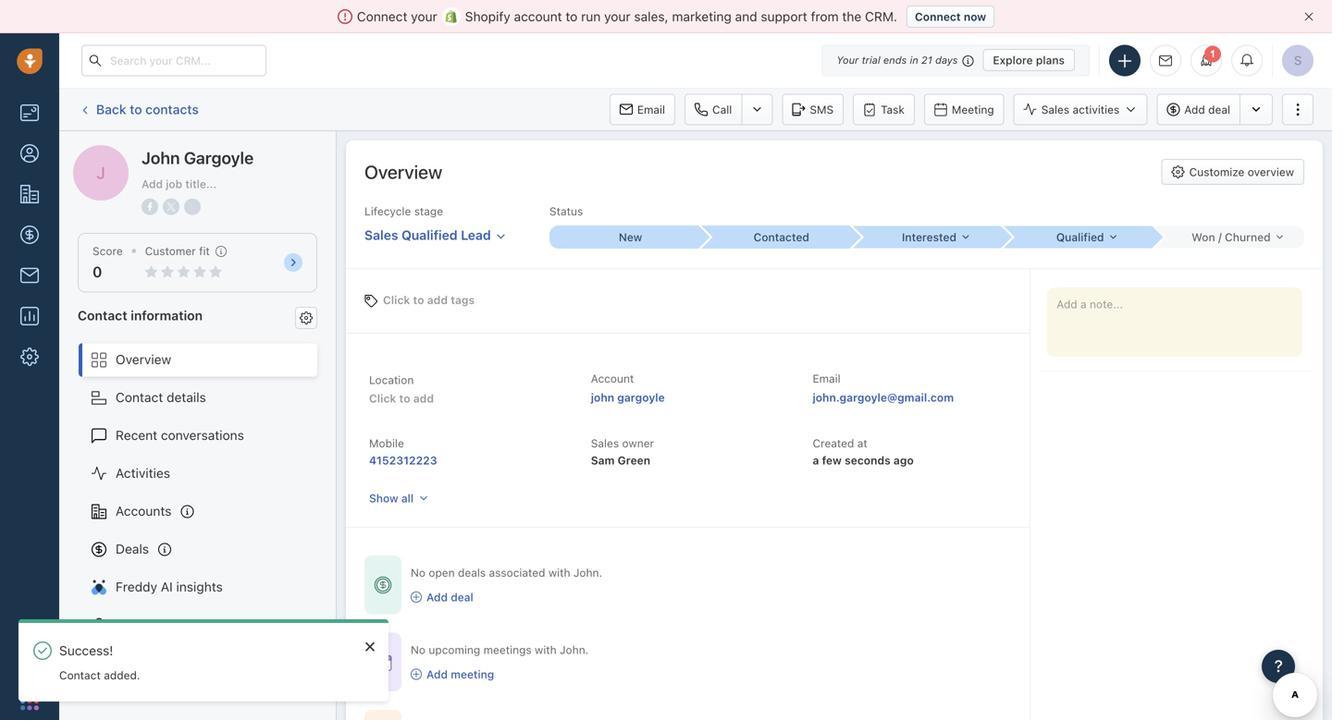 Task type: locate. For each thing, give the bounding box(es) containing it.
in
[[910, 54, 919, 66], [150, 656, 160, 671]]

email john.gargoyle@gmail.com
[[813, 372, 954, 404]]

connect
[[357, 9, 408, 24], [915, 10, 961, 23]]

no
[[411, 567, 426, 580], [411, 644, 426, 657]]

overview up contact details at the left
[[116, 352, 171, 367]]

john. right associated
[[574, 567, 602, 580]]

container_wx8msf4aqz5i3rn1 image for no upcoming meetings with john.
[[411, 669, 422, 680]]

no left upcoming
[[411, 644, 426, 657]]

1 horizontal spatial connect
[[915, 10, 961, 23]]

1 vertical spatial j
[[96, 163, 105, 183]]

add down upcoming
[[427, 668, 448, 681]]

sales for sales activities
[[1042, 103, 1070, 116]]

container_wx8msf4aqz5i3rn1 image inside add deal "link"
[[411, 592, 422, 603]]

click to add tags
[[383, 294, 475, 307]]

recent
[[116, 428, 157, 443]]

your right run
[[604, 9, 631, 24]]

1 horizontal spatial qualified
[[1056, 231, 1104, 244]]

to inside "link"
[[741, 103, 752, 116]]

contact for contact details
[[116, 390, 163, 405]]

1 vertical spatial add
[[413, 392, 434, 405]]

meeting
[[952, 103, 994, 116]]

1 horizontal spatial john
[[142, 148, 180, 168]]

0 horizontal spatial deal
[[451, 591, 474, 604]]

associated
[[489, 567, 545, 580]]

0 horizontal spatial overview
[[116, 352, 171, 367]]

account
[[591, 372, 634, 385]]

0 vertical spatial deal
[[1208, 103, 1231, 116]]

gargoyle
[[617, 392, 665, 404]]

0 vertical spatial no
[[411, 567, 426, 580]]

deal down 1 'link'
[[1208, 103, 1231, 116]]

owner
[[622, 437, 654, 450]]

contact added.
[[59, 669, 140, 682]]

sales for sales qualified lead
[[365, 228, 398, 243]]

john.
[[574, 567, 602, 580], [560, 644, 589, 657]]

ai
[[161, 580, 173, 595]]

1 vertical spatial deal
[[451, 591, 474, 604]]

0 horizontal spatial j
[[84, 146, 90, 159]]

connect inside button
[[915, 10, 961, 23]]

added.
[[104, 669, 140, 682]]

close image
[[365, 642, 375, 653]]

1 vertical spatial email
[[813, 372, 841, 385]]

plans
[[1036, 54, 1065, 67]]

0 button
[[93, 263, 102, 281]]

apps in marketplace
[[116, 656, 238, 671]]

to
[[566, 9, 578, 24], [130, 102, 142, 117], [741, 103, 752, 116], [413, 294, 424, 307], [399, 392, 410, 405]]

2 no from the top
[[411, 644, 426, 657]]

add left tags
[[427, 294, 448, 307]]

1 your from the left
[[411, 9, 437, 24]]

gargoyle up job
[[143, 145, 196, 160]]

your left 'shopify'
[[411, 9, 437, 24]]

to down location
[[399, 392, 410, 405]]

add deal
[[1185, 103, 1231, 116], [427, 591, 474, 604]]

john down back to contacts link
[[110, 145, 139, 160]]

contact down 0
[[78, 308, 127, 323]]

sms button
[[782, 94, 844, 125]]

add down 1 'link'
[[1185, 103, 1205, 116]]

john up job
[[142, 148, 180, 168]]

1 vertical spatial no
[[411, 644, 426, 657]]

add deal inside add deal "link"
[[427, 591, 474, 604]]

interested
[[902, 231, 957, 244]]

deals
[[458, 567, 486, 580]]

add deal button
[[1157, 94, 1240, 125]]

add inside "location click to add"
[[413, 392, 434, 405]]

1 horizontal spatial j
[[96, 163, 105, 183]]

0 horizontal spatial your
[[411, 9, 437, 24]]

Search your CRM... text field
[[81, 45, 266, 76]]

ago
[[894, 454, 914, 467]]

no for no open deals associated with john.
[[411, 567, 426, 580]]

21
[[922, 54, 933, 66]]

0 horizontal spatial connect
[[357, 9, 408, 24]]

green
[[618, 454, 651, 467]]

1 horizontal spatial your
[[604, 9, 631, 24]]

1 vertical spatial in
[[150, 656, 160, 671]]

ends
[[884, 54, 907, 66]]

qualified link
[[1003, 226, 1154, 249]]

location click to add
[[369, 374, 434, 405]]

0 vertical spatial john.
[[574, 567, 602, 580]]

in left 21
[[910, 54, 919, 66]]

sales activities button
[[1014, 94, 1157, 125], [1014, 94, 1148, 125]]

in right apps
[[150, 656, 160, 671]]

click inside "location click to add"
[[369, 392, 396, 405]]

john gargoyle up job
[[110, 145, 196, 160]]

j
[[84, 146, 90, 159], [96, 163, 105, 183]]

call link
[[685, 94, 741, 125]]

sales up sam
[[591, 437, 619, 450]]

2 vertical spatial click
[[369, 392, 396, 405]]

2 vertical spatial contact
[[59, 669, 101, 682]]

sales left activities
[[1042, 103, 1070, 116]]

at
[[858, 437, 868, 450]]

0 vertical spatial add deal
[[1185, 103, 1231, 116]]

john gargoyle up title...
[[142, 148, 254, 168]]

freshworks switcher image
[[20, 692, 39, 711]]

1 horizontal spatial sales
[[591, 437, 619, 450]]

1 horizontal spatial email
[[813, 372, 841, 385]]

insights
[[176, 580, 223, 595]]

0 vertical spatial email
[[637, 103, 665, 116]]

with right meetings
[[535, 644, 557, 657]]

with right associated
[[549, 567, 570, 580]]

email inside email john.gargoyle@gmail.com
[[813, 372, 841, 385]]

shopify account to run your sales, marketing and support from the crm.
[[465, 9, 898, 24]]

interested button
[[852, 226, 1003, 249]]

lifecycle
[[365, 205, 411, 218]]

email for email john.gargoyle@gmail.com
[[813, 372, 841, 385]]

add deal down open
[[427, 591, 474, 604]]

contact down success!
[[59, 669, 101, 682]]

your
[[837, 54, 859, 66]]

upcoming
[[429, 644, 480, 657]]

1 vertical spatial contact
[[116, 390, 163, 405]]

0 vertical spatial contact
[[78, 308, 127, 323]]

won / churned
[[1192, 231, 1271, 244]]

container_wx8msf4aqz5i3rn1 image
[[411, 592, 422, 603], [374, 653, 392, 672], [411, 669, 422, 680]]

churned
[[1225, 231, 1271, 244]]

add down location
[[413, 392, 434, 405]]

1 no from the top
[[411, 567, 426, 580]]

john
[[591, 392, 614, 404]]

sales inside sales owner sam green
[[591, 437, 619, 450]]

1 vertical spatial john.
[[560, 644, 589, 657]]

to right call
[[741, 103, 752, 116]]

0 vertical spatial sales
[[1042, 103, 1070, 116]]

0 horizontal spatial add deal
[[427, 591, 474, 604]]

won / churned link
[[1154, 226, 1305, 249]]

container_wx8msf4aqz5i3rn1 image left add meeting
[[411, 669, 422, 680]]

1 vertical spatial click
[[383, 294, 410, 307]]

1 vertical spatial with
[[535, 644, 557, 657]]

connect for connect now
[[915, 10, 961, 23]]

sales,
[[634, 9, 669, 24]]

1 horizontal spatial add deal
[[1185, 103, 1231, 116]]

overview up the lifecycle stage
[[365, 161, 442, 183]]

deal down deals
[[451, 591, 474, 604]]

sales down the lifecycle
[[365, 228, 398, 243]]

overview
[[365, 161, 442, 183], [116, 352, 171, 367]]

crm.
[[865, 9, 898, 24]]

1 horizontal spatial overview
[[365, 161, 442, 183]]

phone image
[[20, 650, 39, 669]]

customer
[[145, 245, 196, 258]]

no left open
[[411, 567, 426, 580]]

connect for connect your
[[357, 9, 408, 24]]

2 vertical spatial sales
[[591, 437, 619, 450]]

marketplace
[[164, 656, 238, 671]]

john
[[110, 145, 139, 160], [142, 148, 180, 168]]

j down back to contacts link
[[84, 146, 90, 159]]

0 vertical spatial with
[[549, 567, 570, 580]]

container_wx8msf4aqz5i3rn1 image right container_wx8msf4aqz5i3rn1 icon on the bottom left of the page
[[411, 592, 422, 603]]

j for score
[[96, 163, 105, 183]]

2 horizontal spatial sales
[[1042, 103, 1070, 116]]

0
[[93, 263, 102, 281]]

add deal down 1 'link'
[[1185, 103, 1231, 116]]

status
[[550, 205, 583, 218]]

contact up the recent
[[116, 390, 163, 405]]

contact information
[[78, 308, 203, 323]]

1 vertical spatial sales
[[365, 228, 398, 243]]

1 vertical spatial overview
[[116, 352, 171, 367]]

created at a few seconds ago
[[813, 437, 914, 467]]

0 vertical spatial click
[[713, 103, 738, 116]]

0 horizontal spatial sales
[[365, 228, 398, 243]]

0 horizontal spatial email
[[637, 103, 665, 116]]

john. right meetings
[[560, 644, 589, 657]]

email inside button
[[637, 103, 665, 116]]

1 horizontal spatial in
[[910, 54, 919, 66]]

call button
[[685, 94, 741, 125]]

available.
[[661, 103, 709, 116]]

j down the back
[[96, 163, 105, 183]]

container_wx8msf4aqz5i3rn1 image inside the add meeting link
[[411, 669, 422, 680]]

created
[[813, 437, 854, 450]]

now
[[964, 10, 986, 23]]

0 horizontal spatial qualified
[[402, 228, 458, 243]]

add down open
[[427, 591, 448, 604]]

1 link
[[1191, 45, 1222, 76]]

1 horizontal spatial deal
[[1208, 103, 1231, 116]]

updates
[[614, 103, 658, 116]]

no open deals associated with john.
[[411, 567, 602, 580]]

0 vertical spatial j
[[84, 146, 90, 159]]

email for email
[[637, 103, 665, 116]]

marketing
[[672, 9, 732, 24]]

john.gargoyle@gmail.com link
[[813, 389, 954, 407]]

1 vertical spatial add deal
[[427, 591, 474, 604]]

new link
[[550, 226, 701, 249]]



Task type: describe. For each thing, give the bounding box(es) containing it.
john.gargoyle@gmail.com
[[813, 392, 954, 404]]

task
[[881, 103, 905, 116]]

4152312223 link
[[369, 454, 437, 467]]

customize overview
[[1190, 166, 1294, 179]]

1
[[1210, 48, 1216, 60]]

no upcoming meetings with john.
[[411, 644, 589, 657]]

won / churned button
[[1154, 226, 1305, 249]]

lead
[[461, 228, 491, 243]]

add inside "link"
[[427, 591, 448, 604]]

contacted
[[754, 231, 810, 244]]

mobile 4152312223
[[369, 437, 437, 467]]

few
[[822, 454, 842, 467]]

new
[[619, 231, 642, 244]]

sales owner sam green
[[591, 437, 654, 467]]

to left tags
[[413, 294, 424, 307]]

back
[[96, 102, 126, 117]]

connect now
[[915, 10, 986, 23]]

contact details
[[116, 390, 206, 405]]

accounts
[[116, 504, 172, 519]]

call
[[712, 103, 732, 116]]

score 0
[[93, 245, 123, 281]]

show all
[[369, 492, 414, 505]]

recent conversations
[[116, 428, 244, 443]]

overview
[[1248, 166, 1294, 179]]

no for no upcoming meetings with john.
[[411, 644, 426, 657]]

to inside "location click to add"
[[399, 392, 410, 405]]

freddy ai insights
[[116, 580, 223, 595]]

fit
[[199, 245, 210, 258]]

container_wx8msf4aqz5i3rn1 image
[[374, 576, 392, 595]]

tags
[[451, 294, 475, 307]]

from
[[811, 9, 839, 24]]

customize overview button
[[1162, 159, 1305, 185]]

back to contacts link
[[78, 95, 200, 124]]

files
[[116, 618, 143, 633]]

customer fit
[[145, 245, 210, 258]]

conversations
[[161, 428, 244, 443]]

shopify
[[465, 9, 511, 24]]

sam
[[591, 454, 615, 467]]

task button
[[853, 94, 915, 125]]

all
[[401, 492, 414, 505]]

the
[[842, 9, 862, 24]]

days
[[936, 54, 958, 66]]

add deal link
[[411, 590, 602, 606]]

close image
[[1305, 12, 1314, 21]]

0 horizontal spatial in
[[150, 656, 160, 671]]

contacted link
[[701, 226, 852, 249]]

deals
[[116, 542, 149, 557]]

sms
[[810, 103, 834, 116]]

stage
[[414, 205, 443, 218]]

qualified button
[[1003, 226, 1154, 249]]

0 vertical spatial in
[[910, 54, 919, 66]]

trial
[[862, 54, 881, 66]]

add job title...
[[142, 178, 217, 191]]

add inside button
[[1185, 103, 1205, 116]]

to right the back
[[130, 102, 142, 117]]

0 horizontal spatial john
[[110, 145, 139, 160]]

refresh.
[[755, 103, 796, 116]]

open
[[429, 567, 455, 580]]

connect your
[[357, 9, 437, 24]]

location
[[369, 374, 414, 387]]

0 vertical spatial add
[[427, 294, 448, 307]]

mng settings image
[[300, 312, 313, 325]]

to left run
[[566, 9, 578, 24]]

title...
[[185, 178, 217, 191]]

j for j
[[84, 146, 90, 159]]

sales activities
[[1042, 103, 1120, 116]]

click inside "link"
[[713, 103, 738, 116]]

0 vertical spatial overview
[[365, 161, 442, 183]]

add left job
[[142, 178, 163, 191]]

send email image
[[1159, 55, 1172, 67]]

phone element
[[11, 641, 48, 678]]

success!
[[59, 643, 113, 659]]

contact for contact added.
[[59, 669, 101, 682]]

email button
[[610, 94, 675, 125]]

container_wx8msf4aqz5i3rn1 image for no open deals associated with john.
[[411, 592, 422, 603]]

explore
[[993, 54, 1033, 67]]

freddy
[[116, 580, 157, 595]]

contact for contact information
[[78, 308, 127, 323]]

details
[[167, 390, 206, 405]]

4152312223
[[369, 454, 437, 467]]

2 your from the left
[[604, 9, 631, 24]]

back to contacts
[[96, 102, 199, 117]]

qualified inside button
[[1056, 231, 1104, 244]]

interested link
[[852, 226, 1003, 249]]

deal inside button
[[1208, 103, 1231, 116]]

updates available. click to refresh. link
[[587, 92, 805, 126]]

updates available. click to refresh.
[[614, 103, 796, 116]]

explore plans link
[[983, 49, 1075, 71]]

sales qualified lead link
[[365, 219, 507, 246]]

sales qualified lead
[[365, 228, 491, 243]]

your trial ends in 21 days
[[837, 54, 958, 66]]

add meeting link
[[411, 667, 589, 683]]

add deal inside add deal button
[[1185, 103, 1231, 116]]

show
[[369, 492, 398, 505]]

account
[[514, 9, 562, 24]]

explore plans
[[993, 54, 1065, 67]]

deal inside "link"
[[451, 591, 474, 604]]

job
[[166, 178, 182, 191]]

contacts
[[145, 102, 199, 117]]

container_wx8msf4aqz5i3rn1 image down close image
[[374, 653, 392, 672]]

gargoyle up title...
[[184, 148, 254, 168]]

customize
[[1190, 166, 1245, 179]]

activities
[[116, 466, 170, 481]]



Task type: vqa. For each thing, say whether or not it's contained in the screenshot.


